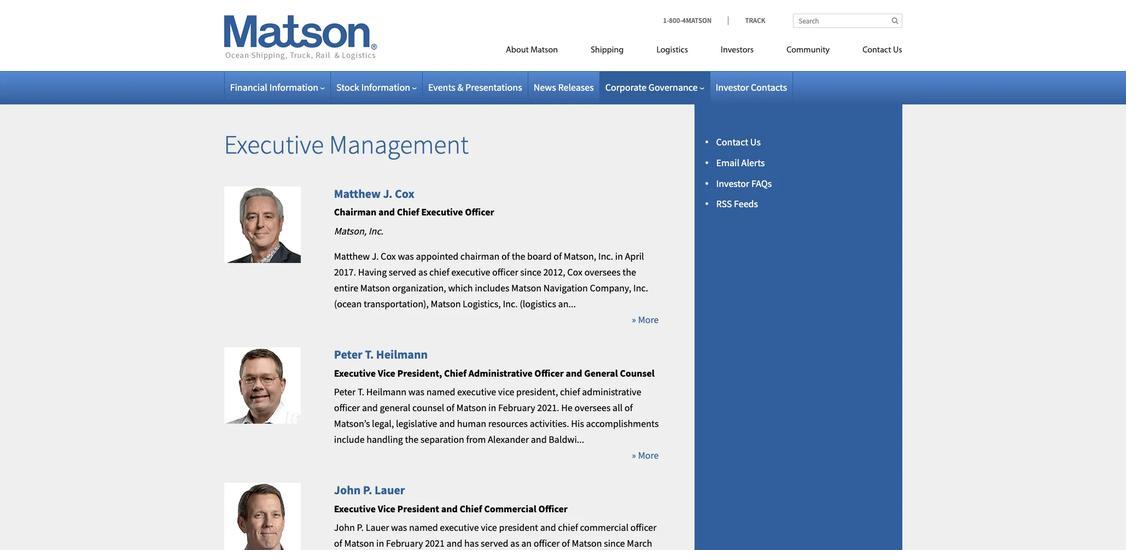 Task type: vqa. For each thing, say whether or not it's contained in the screenshot.
john inside John P. Lauer was named executive vice president and chief commercial officer of Matson in February 2021 and has served as an officer of Matson since Marc
yes



Task type: describe. For each thing, give the bounding box(es) containing it.
executive inside matthew            j.            cox chairman and chief executive officer
[[421, 206, 463, 218]]

john p. lauer was named executive vice president and chief commercial officer of matson in february 2021 and has served as an officer of matson since marc
[[334, 521, 657, 550]]

company,
[[590, 282, 631, 294]]

0 vertical spatial contact us link
[[846, 40, 902, 63]]

heilmann for peter            t.            heilmann executive vice president, chief administrative officer and general counsel
[[376, 347, 428, 362]]

t. for peter t. heilmann was named executive vice president, chief administrative officer and general counsel of matson in february 2021. he oversees all of matson's legal, legislative and human resources activities. his accomplishments include handling the separation from alexander and baldwi... » more
[[358, 386, 364, 398]]

stock
[[336, 81, 359, 94]]

officer inside peter            t.            heilmann executive vice president, chief administrative officer and general counsel
[[535, 367, 564, 379]]

governance
[[649, 81, 698, 94]]

which
[[448, 282, 473, 294]]

chief inside matthew j. cox was appointed chairman of the board of matson, inc. in april 2017. having served as chief executive officer since 2012, cox oversees the entire matson organization, which includes matson navigation company, inc. (ocean transportation), matson logistics, inc. (logistics an... » more
[[429, 266, 449, 278]]

an...
[[558, 297, 576, 310]]

as inside john p. lauer was named executive vice president and chief commercial officer of matson in february 2021 and has served as an officer of matson since marc
[[510, 537, 519, 550]]

was for lauer
[[391, 521, 407, 534]]

officer inside john            p.            lauer executive vice president and chief commercial officer
[[538, 502, 568, 515]]

» inside the peter t. heilmann was named executive vice president, chief administrative officer and general counsel of matson in february 2021. he oversees all of matson's legal, legislative and human resources activities. his accomplishments include handling the separation from alexander and baldwi... » more
[[632, 449, 636, 461]]

contact us inside top menu "navigation"
[[863, 46, 902, 55]]

accomplishments
[[586, 417, 659, 430]]

more inside matthew j. cox was appointed chairman of the board of matson, inc. in april 2017. having served as chief executive officer since 2012, cox oversees the entire matson organization, which includes matson navigation company, inc. (ocean transportation), matson logistics, inc. (logistics an... » more
[[638, 313, 659, 326]]

(logistics
[[520, 297, 556, 310]]

j. for matthew            j.            cox chairman and chief executive officer
[[383, 186, 392, 201]]

email alerts link
[[716, 156, 765, 169]]

news releases link
[[534, 81, 594, 94]]

corporate
[[605, 81, 647, 94]]

and up legal,
[[362, 402, 378, 414]]

more inside the peter t. heilmann was named executive vice president, chief administrative officer and general counsel of matson in february 2021. he oversees all of matson's legal, legislative and human resources activities. his accomplishments include handling the separation from alexander and baldwi... » more
[[638, 449, 659, 461]]

2021
[[425, 537, 445, 550]]

chief inside john p. lauer was named executive vice president and chief commercial officer of matson in february 2021 and has served as an officer of matson since marc
[[558, 521, 578, 534]]

rss feeds link
[[716, 198, 758, 210]]

track
[[745, 16, 765, 25]]

information for financial information
[[269, 81, 318, 94]]

management
[[329, 128, 469, 161]]

was for cox
[[398, 250, 414, 263]]

financial information link
[[230, 81, 325, 94]]

1-800-4matson
[[663, 16, 712, 25]]

matthew for matthew            j.            cox chairman and chief executive officer
[[334, 186, 381, 201]]

financial
[[230, 81, 267, 94]]

named for february
[[409, 521, 438, 534]]

rss
[[716, 198, 732, 210]]

matson's
[[334, 417, 370, 430]]

executive inside john            p.            lauer executive vice president and chief commercial officer
[[334, 502, 376, 515]]

stock information link
[[336, 81, 417, 94]]

april
[[625, 250, 644, 263]]

from
[[466, 433, 486, 446]]

1 vertical spatial the
[[623, 266, 636, 278]]

transportation),
[[364, 297, 429, 310]]

logistics,
[[463, 297, 501, 310]]

peter for peter t. heilmann was named executive vice president, chief administrative officer and general counsel of matson in february 2021. he oversees all of matson's legal, legislative and human resources activities. his accomplishments include handling the separation from alexander and baldwi... » more
[[334, 386, 356, 398]]

resources
[[488, 417, 528, 430]]

peter t. heilmann was named executive vice president, chief administrative officer and general counsel of matson in february 2021. he oversees all of matson's legal, legislative and human resources activities. his accomplishments include handling the separation from alexander and baldwi... » more
[[334, 386, 659, 461]]

0 horizontal spatial matson,
[[334, 225, 367, 237]]

matthew j. cox was appointed chairman of the board of matson, inc. in april 2017. having served as chief executive officer since 2012, cox oversees the entire matson organization, which includes matson navigation company, inc. (ocean transportation), matson logistics, inc. (logistics an... » more
[[334, 250, 659, 326]]

and inside matthew            j.            cox chairman and chief executive officer
[[378, 206, 395, 218]]

2012,
[[543, 266, 565, 278]]

board
[[527, 250, 552, 263]]

alexander
[[488, 433, 529, 446]]

p. for john p. lauer was named executive vice president and chief commercial officer of matson in february 2021 and has served as an officer of matson since marc
[[357, 521, 364, 534]]

executive inside peter            t.            heilmann executive vice president, chief administrative officer and general counsel
[[334, 367, 376, 379]]

counsel
[[412, 402, 444, 414]]

logistics
[[657, 46, 688, 55]]

his
[[571, 417, 584, 430]]

february inside john p. lauer was named executive vice president and chief commercial officer of matson in february 2021 and has served as an officer of matson since marc
[[386, 537, 423, 550]]

events & presentations
[[428, 81, 522, 94]]

(ocean
[[334, 297, 362, 310]]

investors link
[[704, 40, 770, 63]]

john for john            p.            lauer executive vice president and chief commercial officer
[[334, 483, 361, 498]]

chief inside john            p.            lauer executive vice president and chief commercial officer
[[460, 502, 482, 515]]

vice for lauer
[[378, 502, 395, 515]]

general
[[380, 402, 410, 414]]

community
[[787, 46, 830, 55]]

corporate governance link
[[605, 81, 704, 94]]

about matson link
[[490, 40, 574, 63]]

inc. right the company,
[[633, 282, 648, 294]]

community link
[[770, 40, 846, 63]]

faqs
[[751, 177, 772, 190]]

1-800-4matson link
[[663, 16, 728, 25]]

appointed
[[416, 250, 458, 263]]

named for matson
[[426, 386, 455, 398]]

and inside john            p.            lauer executive vice president and chief commercial officer
[[441, 502, 458, 515]]

human
[[457, 417, 486, 430]]

0 horizontal spatial us
[[750, 136, 761, 148]]

officer right an
[[534, 537, 560, 550]]

events & presentations link
[[428, 81, 522, 94]]

president
[[499, 521, 538, 534]]

investor faqs link
[[716, 177, 772, 190]]

heilmann for peter t. heilmann was named executive vice president, chief administrative officer and general counsel of matson in february 2021. he oversees all of matson's legal, legislative and human resources activities. his accomplishments include handling the separation from alexander and baldwi... » more
[[366, 386, 406, 398]]

investor for investor faqs
[[716, 177, 749, 190]]

» more link for peter t. heilmann was named executive vice president, chief administrative officer and general counsel of matson in february 2021. he oversees all of matson's legal, legislative and human resources activities. his accomplishments include handling the separation from alexander and baldwi...
[[632, 449, 659, 461]]

officer inside matthew            j.            cox chairman and chief executive officer
[[465, 206, 494, 218]]

having
[[358, 266, 387, 278]]

has
[[464, 537, 479, 550]]

j. for matthew j. cox was appointed chairman of the board of matson, inc. in april 2017. having served as chief executive officer since 2012, cox oversees the entire matson organization, which includes matson navigation company, inc. (ocean transportation), matson logistics, inc. (logistics an... » more
[[372, 250, 379, 263]]

about matson
[[506, 46, 558, 55]]

officer right commercial
[[631, 521, 657, 534]]

events
[[428, 81, 456, 94]]

feeds
[[734, 198, 758, 210]]

2017.
[[334, 266, 356, 278]]

as inside matthew j. cox was appointed chairman of the board of matson, inc. in april 2017. having served as chief executive officer since 2012, cox oversees the entire matson organization, which includes matson navigation company, inc. (ocean transportation), matson logistics, inc. (logistics an... » more
[[418, 266, 427, 278]]

search image
[[892, 17, 898, 24]]

us inside top menu "navigation"
[[893, 46, 902, 55]]

chairman
[[460, 250, 500, 263]]

Search search field
[[793, 14, 902, 28]]

and down activities.
[[531, 433, 547, 446]]

he
[[561, 402, 573, 414]]

president,
[[516, 386, 558, 398]]

since inside john p. lauer was named executive vice president and chief commercial officer of matson in february 2021 and has served as an officer of matson since marc
[[604, 537, 625, 550]]

entire
[[334, 282, 358, 294]]

vice for heilmann
[[378, 367, 395, 379]]

oversees inside matthew j. cox was appointed chairman of the board of matson, inc. in april 2017. having served as chief executive officer since 2012, cox oversees the entire matson organization, which includes matson navigation company, inc. (ocean transportation), matson logistics, inc. (logistics an... » more
[[584, 266, 621, 278]]

top menu navigation
[[457, 40, 902, 63]]

email alerts
[[716, 156, 765, 169]]

cox for matthew            j.            cox chairman and chief executive officer
[[395, 186, 414, 201]]

the inside the peter t. heilmann was named executive vice president, chief administrative officer and general counsel of matson in february 2021. he oversees all of matson's legal, legislative and human resources activities. his accomplishments include handling the separation from alexander and baldwi... » more
[[405, 433, 419, 446]]

inc. down chairman
[[369, 225, 383, 237]]

separation
[[420, 433, 464, 446]]

president
[[397, 502, 439, 515]]

alerts
[[741, 156, 765, 169]]

served inside matthew j. cox was appointed chairman of the board of matson, inc. in april 2017. having served as chief executive officer since 2012, cox oversees the entire matson organization, which includes matson navigation company, inc. (ocean transportation), matson logistics, inc. (logistics an... » more
[[389, 266, 416, 278]]

news
[[534, 81, 556, 94]]

executive management
[[224, 128, 469, 161]]

baldwi...
[[549, 433, 584, 446]]

and up separation
[[439, 417, 455, 430]]

johnlauer 140px image
[[224, 483, 301, 550]]



Task type: locate. For each thing, give the bounding box(es) containing it.
lauer
[[375, 483, 405, 498], [366, 521, 389, 534]]

matson, down chairman
[[334, 225, 367, 237]]

p. inside john p. lauer was named executive vice president and chief commercial officer of matson in february 2021 and has served as an officer of matson since marc
[[357, 521, 364, 534]]

matthew inside matthew j. cox was appointed chairman of the board of matson, inc. in april 2017. having served as chief executive officer since 2012, cox oversees the entire matson organization, which includes matson navigation company, inc. (ocean transportation), matson logistics, inc. (logistics an... » more
[[334, 250, 370, 263]]

includes
[[475, 282, 509, 294]]

0 vertical spatial february
[[498, 402, 535, 414]]

and right president
[[441, 502, 458, 515]]

1 vertical spatial was
[[408, 386, 424, 398]]

named inside john p. lauer was named executive vice president and chief commercial officer of matson in february 2021 and has served as an officer of matson since marc
[[409, 521, 438, 534]]

officer up matson's at the left
[[334, 402, 360, 414]]

officer up president,
[[535, 367, 564, 379]]

0 vertical spatial the
[[512, 250, 525, 263]]

news releases
[[534, 81, 594, 94]]

named
[[426, 386, 455, 398], [409, 521, 438, 534]]

february up 'resources'
[[498, 402, 535, 414]]

chief up he
[[560, 386, 580, 398]]

administrative
[[582, 386, 641, 398]]

vice inside peter            t.            heilmann executive vice president, chief administrative officer and general counsel
[[378, 367, 395, 379]]

matson image
[[224, 15, 377, 60]]

include
[[334, 433, 365, 446]]

matthew for matthew j. cox was appointed chairman of the board of matson, inc. in april 2017. having served as chief executive officer since 2012, cox oversees the entire matson organization, which includes matson navigation company, inc. (ocean transportation), matson logistics, inc. (logistics an... » more
[[334, 250, 370, 263]]

1 vice from the top
[[378, 367, 395, 379]]

matson, up the 2012,
[[564, 250, 596, 263]]

1 peter from the top
[[334, 347, 363, 362]]

february inside the peter t. heilmann was named executive vice president, chief administrative officer and general counsel of matson in february 2021. he oversees all of matson's legal, legislative and human resources activities. his accomplishments include handling the separation from alexander and baldwi... » more
[[498, 402, 535, 414]]

1 vertical spatial vice
[[481, 521, 497, 534]]

cox for matthew j. cox was appointed chairman of the board of matson, inc. in april 2017. having served as chief executive officer since 2012, cox oversees the entire matson organization, which includes matson navigation company, inc. (ocean transportation), matson logistics, inc. (logistics an... » more
[[381, 250, 396, 263]]

named up the 2021
[[409, 521, 438, 534]]

t. inside peter            t.            heilmann executive vice president, chief administrative officer and general counsel
[[365, 347, 374, 362]]

0 vertical spatial chief
[[397, 206, 419, 218]]

chief left commercial
[[558, 521, 578, 534]]

oversees up his at the right of page
[[575, 402, 611, 414]]

investor down investors link
[[716, 81, 749, 94]]

0 vertical spatial cox
[[395, 186, 414, 201]]

executive down chairman
[[451, 266, 490, 278]]

matthew up chairman
[[334, 186, 381, 201]]

» down accomplishments
[[632, 449, 636, 461]]

heilmann up president,
[[376, 347, 428, 362]]

contact us
[[863, 46, 902, 55], [716, 136, 761, 148]]

contact inside top menu "navigation"
[[863, 46, 891, 55]]

information right 'stock'
[[361, 81, 410, 94]]

matthew            j.            cox chairman and chief executive officer
[[334, 186, 494, 218]]

vice down commercial
[[481, 521, 497, 534]]

the down legislative
[[405, 433, 419, 446]]

email
[[716, 156, 739, 169]]

heilmann up general
[[366, 386, 406, 398]]

officer inside the peter t. heilmann was named executive vice president, chief administrative officer and general counsel of matson in february 2021. he oversees all of matson's legal, legislative and human resources activities. his accomplishments include handling the separation from alexander and baldwi... » more
[[334, 402, 360, 414]]

1 vertical spatial heilmann
[[366, 386, 406, 398]]

matthew up 2017.
[[334, 250, 370, 263]]

lauer for john p. lauer was named executive vice president and chief commercial officer of matson in february 2021 and has served as an officer of matson since marc
[[366, 521, 389, 534]]

&
[[457, 81, 463, 94]]

matson
[[531, 46, 558, 55], [360, 282, 390, 294], [511, 282, 541, 294], [431, 297, 461, 310], [456, 402, 486, 414], [344, 537, 374, 550], [572, 537, 602, 550]]

investor faqs
[[716, 177, 772, 190]]

oversees inside the peter t. heilmann was named executive vice president, chief administrative officer and general counsel of matson in february 2021. he oversees all of matson's legal, legislative and human resources activities. his accomplishments include handling the separation from alexander and baldwi... » more
[[575, 402, 611, 414]]

j. up the having
[[372, 250, 379, 263]]

general
[[584, 367, 618, 379]]

and inside peter            t.            heilmann executive vice president, chief administrative officer and general counsel
[[566, 367, 582, 379]]

executive for president,
[[457, 386, 496, 398]]

0 horizontal spatial in
[[376, 537, 384, 550]]

2 matthew from the top
[[334, 250, 370, 263]]

commercial
[[580, 521, 629, 534]]

was down president,
[[408, 386, 424, 398]]

chief right chairman
[[397, 206, 419, 218]]

0 horizontal spatial t.
[[358, 386, 364, 398]]

matthew
[[334, 186, 381, 201], [334, 250, 370, 263]]

0 vertical spatial t.
[[365, 347, 374, 362]]

activities.
[[530, 417, 569, 430]]

matson, inc.
[[334, 225, 383, 237]]

vice inside john            p.            lauer executive vice president and chief commercial officer
[[378, 502, 395, 515]]

1 vertical spatial us
[[750, 136, 761, 148]]

an
[[521, 537, 532, 550]]

chief
[[429, 266, 449, 278], [560, 386, 580, 398], [558, 521, 578, 534]]

0 vertical spatial » more link
[[632, 313, 659, 326]]

mattcox 140px image
[[224, 186, 301, 263]]

2 john from the top
[[334, 521, 355, 534]]

None search field
[[793, 14, 902, 28]]

1 vertical spatial j.
[[372, 250, 379, 263]]

information
[[269, 81, 318, 94], [361, 81, 410, 94]]

cox inside matthew            j.            cox chairman and chief executive officer
[[395, 186, 414, 201]]

0 vertical spatial »
[[632, 313, 636, 326]]

2 more from the top
[[638, 449, 659, 461]]

and left has
[[447, 537, 462, 550]]

chief up has
[[460, 502, 482, 515]]

handling
[[367, 433, 403, 446]]

cox down management
[[395, 186, 414, 201]]

logistics link
[[640, 40, 704, 63]]

investor contacts
[[716, 81, 787, 94]]

chief down appointed
[[429, 266, 449, 278]]

1 horizontal spatial information
[[361, 81, 410, 94]]

vice left president
[[378, 502, 395, 515]]

1 vertical spatial since
[[604, 537, 625, 550]]

0 vertical spatial investor
[[716, 81, 749, 94]]

0 vertical spatial vice
[[378, 367, 395, 379]]

1 vertical spatial p.
[[357, 521, 364, 534]]

1 horizontal spatial t.
[[365, 347, 374, 362]]

was left appointed
[[398, 250, 414, 263]]

officer right commercial
[[538, 502, 568, 515]]

0 horizontal spatial the
[[405, 433, 419, 446]]

shipping
[[591, 46, 624, 55]]

vice left president,
[[378, 367, 395, 379]]

was inside john p. lauer was named executive vice president and chief commercial officer of matson in february 2021 and has served as an officer of matson since marc
[[391, 521, 407, 534]]

0 vertical spatial matthew
[[334, 186, 381, 201]]

since down commercial
[[604, 537, 625, 550]]

2 horizontal spatial the
[[623, 266, 636, 278]]

» more link for matthew j. cox was appointed chairman of the board of matson, inc. in april 2017. having served as chief executive officer since 2012, cox oversees the entire matson organization, which includes matson navigation company, inc. (ocean transportation), matson logistics, inc. (logistics an...
[[632, 313, 659, 326]]

0 vertical spatial officer
[[465, 206, 494, 218]]

information right financial
[[269, 81, 318, 94]]

chief inside peter            t.            heilmann executive vice president, chief administrative officer and general counsel
[[444, 367, 467, 379]]

1 vertical spatial in
[[488, 402, 496, 414]]

2 vertical spatial executive
[[440, 521, 479, 534]]

releases
[[558, 81, 594, 94]]

commercial
[[484, 502, 536, 515]]

1 » from the top
[[632, 313, 636, 326]]

1 vertical spatial t.
[[358, 386, 364, 398]]

executive inside john p. lauer was named executive vice president and chief commercial officer of matson in february 2021 and has served as an officer of matson since marc
[[440, 521, 479, 534]]

us down "search" icon
[[893, 46, 902, 55]]

matthew inside matthew            j.            cox chairman and chief executive officer
[[334, 186, 381, 201]]

2 vertical spatial was
[[391, 521, 407, 534]]

financial information
[[230, 81, 318, 94]]

officer
[[465, 206, 494, 218], [535, 367, 564, 379], [538, 502, 568, 515]]

0 horizontal spatial since
[[520, 266, 541, 278]]

0 vertical spatial contact
[[863, 46, 891, 55]]

0 horizontal spatial as
[[418, 266, 427, 278]]

peter for peter            t.            heilmann executive vice president, chief administrative officer and general counsel
[[334, 347, 363, 362]]

p. for john            p.            lauer executive vice president and chief commercial officer
[[363, 483, 372, 498]]

0 vertical spatial oversees
[[584, 266, 621, 278]]

was for heilmann
[[408, 386, 424, 398]]

served up organization,
[[389, 266, 416, 278]]

1 vertical spatial february
[[386, 537, 423, 550]]

1 vertical spatial »
[[632, 449, 636, 461]]

executive
[[451, 266, 490, 278], [457, 386, 496, 398], [440, 521, 479, 534]]

in inside the peter t. heilmann was named executive vice president, chief administrative officer and general counsel of matson in february 2021. he oversees all of matson's legal, legislative and human resources activities. his accomplishments include handling the separation from alexander and baldwi... » more
[[488, 402, 496, 414]]

p. inside john            p.            lauer executive vice president and chief commercial officer
[[363, 483, 372, 498]]

peter inside peter            t.            heilmann executive vice president, chief administrative officer and general counsel
[[334, 347, 363, 362]]

us up alerts
[[750, 136, 761, 148]]

» up counsel
[[632, 313, 636, 326]]

chief inside matthew            j.            cox chairman and chief executive officer
[[397, 206, 419, 218]]

track link
[[728, 16, 765, 25]]

0 vertical spatial j.
[[383, 186, 392, 201]]

corporate governance
[[605, 81, 698, 94]]

1 vertical spatial matthew
[[334, 250, 370, 263]]

2 vertical spatial chief
[[558, 521, 578, 534]]

executive up has
[[440, 521, 479, 534]]

0 vertical spatial since
[[520, 266, 541, 278]]

1 vertical spatial named
[[409, 521, 438, 534]]

the left board
[[512, 250, 525, 263]]

0 vertical spatial named
[[426, 386, 455, 398]]

1 john from the top
[[334, 483, 361, 498]]

0 vertical spatial john
[[334, 483, 361, 498]]

1 matthew from the top
[[334, 186, 381, 201]]

officer inside matthew j. cox was appointed chairman of the board of matson, inc. in april 2017. having served as chief executive officer since 2012, cox oversees the entire matson organization, which includes matson navigation company, inc. (ocean transportation), matson logistics, inc. (logistics an... » more
[[492, 266, 518, 278]]

investor
[[716, 81, 749, 94], [716, 177, 749, 190]]

0 horizontal spatial february
[[386, 537, 423, 550]]

t. inside the peter t. heilmann was named executive vice president, chief administrative officer and general counsel of matson in february 2021. he oversees all of matson's legal, legislative and human resources activities. his accomplishments include handling the separation from alexander and baldwi... » more
[[358, 386, 364, 398]]

heilmann inside the peter t. heilmann was named executive vice president, chief administrative officer and general counsel of matson in february 2021. he oversees all of matson's legal, legislative and human resources activities. his accomplishments include handling the separation from alexander and baldwi... » more
[[366, 386, 406, 398]]

lauer inside john            p.            lauer executive vice president and chief commercial officer
[[375, 483, 405, 498]]

» inside matthew j. cox was appointed chairman of the board of matson, inc. in april 2017. having served as chief executive officer since 2012, cox oversees the entire matson organization, which includes matson navigation company, inc. (ocean transportation), matson logistics, inc. (logistics an... » more
[[632, 313, 636, 326]]

vice for president
[[481, 521, 497, 534]]

1 vertical spatial lauer
[[366, 521, 389, 534]]

2 vertical spatial in
[[376, 537, 384, 550]]

in
[[615, 250, 623, 263], [488, 402, 496, 414], [376, 537, 384, 550]]

inc. down includes
[[503, 297, 518, 310]]

0 horizontal spatial served
[[389, 266, 416, 278]]

0 vertical spatial p.
[[363, 483, 372, 498]]

in inside matthew j. cox was appointed chairman of the board of matson, inc. in april 2017. having served as chief executive officer since 2012, cox oversees the entire matson organization, which includes matson navigation company, inc. (ocean transportation), matson logistics, inc. (logistics an... » more
[[615, 250, 623, 263]]

of
[[502, 250, 510, 263], [554, 250, 562, 263], [446, 402, 454, 414], [625, 402, 633, 414], [334, 537, 342, 550], [562, 537, 570, 550]]

lauer inside john p. lauer was named executive vice president and chief commercial officer of matson in february 2021 and has served as an officer of matson since marc
[[366, 521, 389, 534]]

cox up the having
[[381, 250, 396, 263]]

cox
[[395, 186, 414, 201], [381, 250, 396, 263], [567, 266, 583, 278]]

navigation
[[543, 282, 588, 294]]

0 horizontal spatial vice
[[481, 521, 497, 534]]

vice for president,
[[498, 386, 514, 398]]

chief
[[397, 206, 419, 218], [444, 367, 467, 379], [460, 502, 482, 515]]

john
[[334, 483, 361, 498], [334, 521, 355, 534]]

named up counsel
[[426, 386, 455, 398]]

0 vertical spatial more
[[638, 313, 659, 326]]

2 peter from the top
[[334, 386, 356, 398]]

1 vertical spatial vice
[[378, 502, 395, 515]]

matson inside top menu "navigation"
[[531, 46, 558, 55]]

officer up chairman
[[465, 206, 494, 218]]

vice down administrative
[[498, 386, 514, 398]]

the down april
[[623, 266, 636, 278]]

4matson
[[682, 16, 712, 25]]

1 horizontal spatial as
[[510, 537, 519, 550]]

was inside the peter t. heilmann was named executive vice president, chief administrative officer and general counsel of matson in february 2021. he oversees all of matson's legal, legislative and human resources activities. his accomplishments include handling the separation from alexander and baldwi... » more
[[408, 386, 424, 398]]

0 vertical spatial in
[[615, 250, 623, 263]]

organization,
[[392, 282, 446, 294]]

inc.
[[369, 225, 383, 237], [598, 250, 613, 263], [633, 282, 648, 294], [503, 297, 518, 310]]

0 vertical spatial lauer
[[375, 483, 405, 498]]

0 horizontal spatial information
[[269, 81, 318, 94]]

john inside john p. lauer was named executive vice president and chief commercial officer of matson in february 2021 and has served as an officer of matson since marc
[[334, 521, 355, 534]]

contact up email
[[716, 136, 748, 148]]

investor for investor contacts
[[716, 81, 749, 94]]

since inside matthew j. cox was appointed chairman of the board of matson, inc. in april 2017. having served as chief executive officer since 2012, cox oversees the entire matson organization, which includes matson navigation company, inc. (ocean transportation), matson logistics, inc. (logistics an... » more
[[520, 266, 541, 278]]

contact us down "search" icon
[[863, 46, 902, 55]]

in left april
[[615, 250, 623, 263]]

information for stock information
[[361, 81, 410, 94]]

february left the 2021
[[386, 537, 423, 550]]

lauer for john            p.            lauer executive vice president and chief commercial officer
[[375, 483, 405, 498]]

vice inside the peter t. heilmann was named executive vice president, chief administrative officer and general counsel of matson in february 2021. he oversees all of matson's legal, legislative and human resources activities. his accomplishments include handling the separation from alexander and baldwi... » more
[[498, 386, 514, 398]]

0 vertical spatial served
[[389, 266, 416, 278]]

j. up the matson, inc.
[[383, 186, 392, 201]]

named inside the peter t. heilmann was named executive vice president, chief administrative officer and general counsel of matson in february 2021. he oversees all of matson's legal, legislative and human resources activities. his accomplishments include handling the separation from alexander and baldwi... » more
[[426, 386, 455, 398]]

served right has
[[481, 537, 508, 550]]

peter up matson's at the left
[[334, 386, 356, 398]]

0 vertical spatial heilmann
[[376, 347, 428, 362]]

oversees up the company,
[[584, 266, 621, 278]]

and right the president
[[540, 521, 556, 534]]

investors
[[721, 46, 754, 55]]

j. inside matthew j. cox was appointed chairman of the board of matson, inc. in april 2017. having served as chief executive officer since 2012, cox oversees the entire matson organization, which includes matson navigation company, inc. (ocean transportation), matson logistics, inc. (logistics an... » more
[[372, 250, 379, 263]]

800-
[[669, 16, 682, 25]]

officer up includes
[[492, 266, 518, 278]]

stock information
[[336, 81, 410, 94]]

was down president
[[391, 521, 407, 534]]

1 vertical spatial officer
[[535, 367, 564, 379]]

0 vertical spatial peter
[[334, 347, 363, 362]]

1 horizontal spatial february
[[498, 402, 535, 414]]

and left general
[[566, 367, 582, 379]]

legal,
[[372, 417, 394, 430]]

contacts
[[751, 81, 787, 94]]

vice
[[378, 367, 395, 379], [378, 502, 395, 515]]

matson inside the peter t. heilmann was named executive vice president, chief administrative officer and general counsel of matson in february 2021. he oversees all of matson's legal, legislative and human resources activities. his accomplishments include handling the separation from alexander and baldwi... » more
[[456, 402, 486, 414]]

since down board
[[520, 266, 541, 278]]

0 vertical spatial executive
[[451, 266, 490, 278]]

in up 'resources'
[[488, 402, 496, 414]]

2 vertical spatial officer
[[538, 502, 568, 515]]

1 horizontal spatial contact
[[863, 46, 891, 55]]

vice
[[498, 386, 514, 398], [481, 521, 497, 534]]

in left the 2021
[[376, 537, 384, 550]]

investor contacts link
[[716, 81, 787, 94]]

1 vertical spatial john
[[334, 521, 355, 534]]

0 vertical spatial chief
[[429, 266, 449, 278]]

1 horizontal spatial j.
[[383, 186, 392, 201]]

shipping link
[[574, 40, 640, 63]]

» more link up counsel
[[632, 313, 659, 326]]

1 vertical spatial served
[[481, 537, 508, 550]]

executive inside matthew j. cox was appointed chairman of the board of matson, inc. in april 2017. having served as chief executive officer since 2012, cox oversees the entire matson organization, which includes matson navigation company, inc. (ocean transportation), matson logistics, inc. (logistics an... » more
[[451, 266, 490, 278]]

executive for president
[[440, 521, 479, 534]]

1 vertical spatial contact us link
[[716, 136, 761, 148]]

0 horizontal spatial contact
[[716, 136, 748, 148]]

» more link down accomplishments
[[632, 449, 659, 461]]

p.
[[363, 483, 372, 498], [357, 521, 364, 534]]

1 more from the top
[[638, 313, 659, 326]]

oversees
[[584, 266, 621, 278], [575, 402, 611, 414]]

peterheilmann 140px image
[[224, 347, 301, 424]]

chief inside the peter t. heilmann was named executive vice president, chief administrative officer and general counsel of matson in february 2021. he oversees all of matson's legal, legislative and human resources activities. his accomplishments include handling the separation from alexander and baldwi... » more
[[560, 386, 580, 398]]

1 horizontal spatial vice
[[498, 386, 514, 398]]

0 horizontal spatial contact us link
[[716, 136, 761, 148]]

since
[[520, 266, 541, 278], [604, 537, 625, 550]]

served inside john p. lauer was named executive vice president and chief commercial officer of matson in february 2021 and has served as an officer of matson since marc
[[481, 537, 508, 550]]

all
[[613, 402, 623, 414]]

1 vertical spatial more
[[638, 449, 659, 461]]

cox up 'navigation'
[[567, 266, 583, 278]]

j. inside matthew            j.            cox chairman and chief executive officer
[[383, 186, 392, 201]]

0 vertical spatial matson,
[[334, 225, 367, 237]]

presentations
[[465, 81, 522, 94]]

1 horizontal spatial us
[[893, 46, 902, 55]]

0 vertical spatial contact us
[[863, 46, 902, 55]]

executive inside the peter t. heilmann was named executive vice president, chief administrative officer and general counsel of matson in february 2021. he oversees all of matson's legal, legislative and human resources activities. his accomplishments include handling the separation from alexander and baldwi... » more
[[457, 386, 496, 398]]

1 horizontal spatial in
[[488, 402, 496, 414]]

1 horizontal spatial served
[[481, 537, 508, 550]]

rss feeds
[[716, 198, 758, 210]]

2 vertical spatial the
[[405, 433, 419, 446]]

matson, inside matthew j. cox was appointed chairman of the board of matson, inc. in april 2017. having served as chief executive officer since 2012, cox oversees the entire matson organization, which includes matson navigation company, inc. (ocean transportation), matson logistics, inc. (logistics an... » more
[[564, 250, 596, 263]]

and right chairman
[[378, 206, 395, 218]]

more
[[638, 313, 659, 326], [638, 449, 659, 461]]

2 » from the top
[[632, 449, 636, 461]]

chief right president,
[[444, 367, 467, 379]]

contact us link down "search" icon
[[846, 40, 902, 63]]

2 vice from the top
[[378, 502, 395, 515]]

as left an
[[510, 537, 519, 550]]

executive down administrative
[[457, 386, 496, 398]]

» more link
[[632, 313, 659, 326], [632, 449, 659, 461]]

1 vertical spatial investor
[[716, 177, 749, 190]]

contact us link
[[846, 40, 902, 63], [716, 136, 761, 148]]

1 vertical spatial executive
[[457, 386, 496, 398]]

as up organization,
[[418, 266, 427, 278]]

2 » more link from the top
[[632, 449, 659, 461]]

1 information from the left
[[269, 81, 318, 94]]

2 vertical spatial cox
[[567, 266, 583, 278]]

about
[[506, 46, 529, 55]]

2 vertical spatial chief
[[460, 502, 482, 515]]

legislative
[[396, 417, 437, 430]]

0 vertical spatial was
[[398, 250, 414, 263]]

1 horizontal spatial matson,
[[564, 250, 596, 263]]

0 horizontal spatial contact us
[[716, 136, 761, 148]]

heilmann inside peter            t.            heilmann executive vice president, chief administrative officer and general counsel
[[376, 347, 428, 362]]

1 vertical spatial matson,
[[564, 250, 596, 263]]

president,
[[397, 367, 442, 379]]

0 horizontal spatial j.
[[372, 250, 379, 263]]

chairman
[[334, 206, 376, 218]]

1 vertical spatial cox
[[381, 250, 396, 263]]

peter inside the peter t. heilmann was named executive vice president, chief administrative officer and general counsel of matson in february 2021. he oversees all of matson's legal, legislative and human resources activities. his accomplishments include handling the separation from alexander and baldwi... » more
[[334, 386, 356, 398]]

1 horizontal spatial since
[[604, 537, 625, 550]]

peter down (ocean
[[334, 347, 363, 362]]

vice inside john p. lauer was named executive vice president and chief commercial officer of matson in february 2021 and has served as an officer of matson since marc
[[481, 521, 497, 534]]

1 vertical spatial contact
[[716, 136, 748, 148]]

0 vertical spatial as
[[418, 266, 427, 278]]

contact down 'search' search box
[[863, 46, 891, 55]]

1-
[[663, 16, 669, 25]]

contact us link up email alerts
[[716, 136, 761, 148]]

counsel
[[620, 367, 655, 379]]

in inside john p. lauer was named executive vice president and chief commercial officer of matson in february 2021 and has served as an officer of matson since marc
[[376, 537, 384, 550]]

1 vertical spatial chief
[[444, 367, 467, 379]]

2021.
[[537, 402, 559, 414]]

1 vertical spatial as
[[510, 537, 519, 550]]

2 information from the left
[[361, 81, 410, 94]]

was inside matthew j. cox was appointed chairman of the board of matson, inc. in april 2017. having served as chief executive officer since 2012, cox oversees the entire matson organization, which includes matson navigation company, inc. (ocean transportation), matson logistics, inc. (logistics an... » more
[[398, 250, 414, 263]]

john            p.            lauer executive vice president and chief commercial officer
[[334, 483, 568, 515]]

1 vertical spatial chief
[[560, 386, 580, 398]]

as
[[418, 266, 427, 278], [510, 537, 519, 550]]

t. for peter            t.            heilmann executive vice president, chief administrative officer and general counsel
[[365, 347, 374, 362]]

john for john p. lauer was named executive vice president and chief commercial officer of matson in february 2021 and has served as an officer of matson since marc
[[334, 521, 355, 534]]

1 horizontal spatial contact us
[[863, 46, 902, 55]]

investor up rss feeds
[[716, 177, 749, 190]]

administrative
[[469, 367, 533, 379]]

john inside john            p.            lauer executive vice president and chief commercial officer
[[334, 483, 361, 498]]

contact us up email alerts
[[716, 136, 761, 148]]

0 vertical spatial us
[[893, 46, 902, 55]]

matson,
[[334, 225, 367, 237], [564, 250, 596, 263]]

1 vertical spatial peter
[[334, 386, 356, 398]]

1 horizontal spatial the
[[512, 250, 525, 263]]

1 vertical spatial » more link
[[632, 449, 659, 461]]

inc. left april
[[598, 250, 613, 263]]

1 » more link from the top
[[632, 313, 659, 326]]



